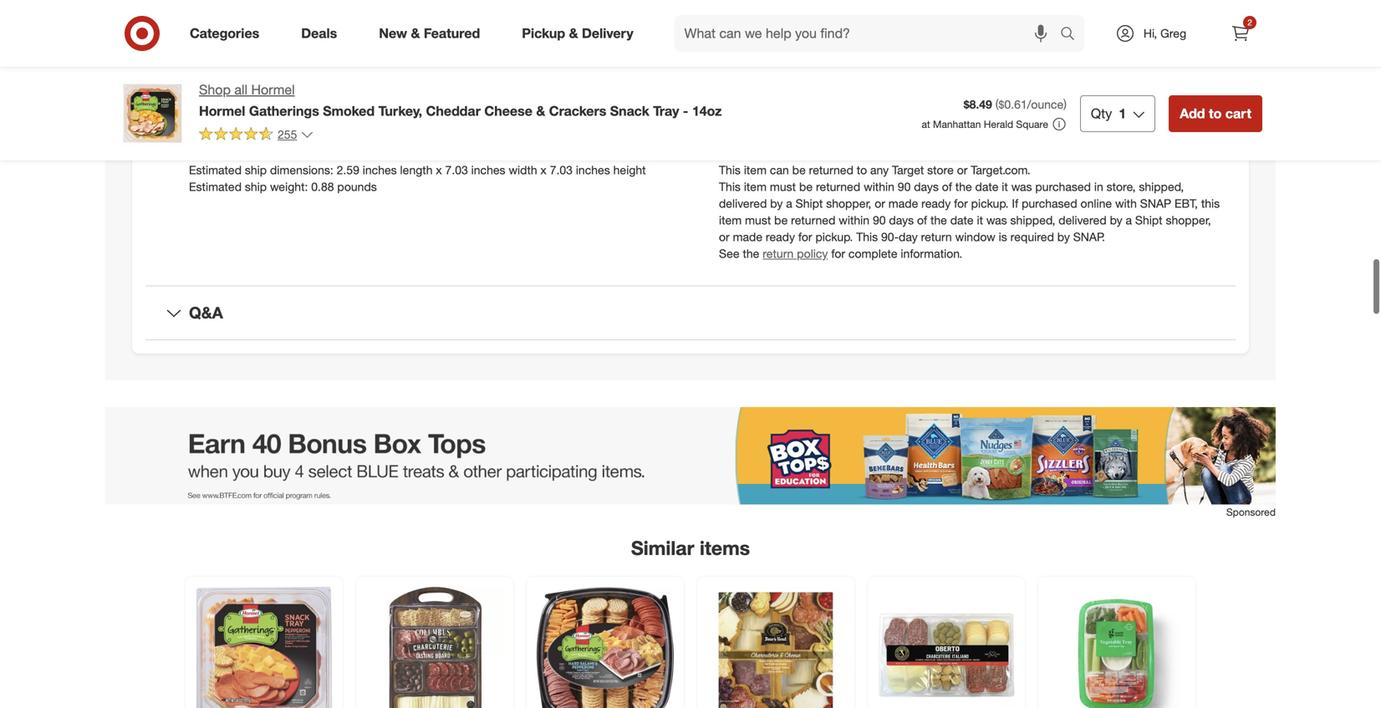 Task type: describe. For each thing, give the bounding box(es) containing it.
with
[[1115, 196, 1137, 211]]

q&a
[[189, 303, 223, 322]]

0 vertical spatial if
[[189, 38, 195, 53]]

herald
[[984, 118, 1013, 130]]

$8.49 ( $0.61 /ounce )
[[964, 97, 1067, 112]]

window
[[955, 229, 996, 244]]

0 vertical spatial ready
[[922, 196, 951, 211]]

255 link
[[199, 126, 314, 145]]

1 vertical spatial days
[[889, 213, 914, 227]]

pickup & delivery link
[[508, 15, 654, 52]]

height
[[613, 163, 646, 177]]

0 horizontal spatial ready
[[766, 229, 795, 244]]

aren't
[[317, 38, 346, 53]]

new
[[379, 25, 407, 41]]

target
[[892, 163, 924, 177]]

tray
[[653, 103, 679, 119]]

width
[[509, 163, 537, 177]]

2 vertical spatial for
[[831, 246, 845, 261]]

deals
[[301, 25, 337, 41]]

1 vertical spatial be
[[799, 179, 813, 194]]

similar
[[631, 536, 694, 560]]

turkey,
[[378, 103, 422, 119]]

item up return policy link
[[744, 179, 767, 194]]

1 vertical spatial for
[[798, 229, 812, 244]]

1 horizontal spatial delivered
[[1059, 213, 1107, 227]]

accurate
[[349, 38, 395, 53]]

search
[[1053, 27, 1093, 43]]

1 horizontal spatial date
[[975, 179, 999, 194]]

0 vertical spatial a
[[786, 196, 792, 211]]

0 vertical spatial within
[[864, 179, 895, 194]]

0 horizontal spatial pickup.
[[816, 229, 853, 244]]

or up 'see'
[[719, 229, 730, 244]]

1 vertical spatial hormel
[[199, 103, 245, 119]]

qty 1
[[1091, 105, 1126, 122]]

0 horizontal spatial of
[[917, 213, 927, 227]]

)
[[1064, 97, 1067, 112]]

featured
[[424, 25, 480, 41]]

shipping details estimated ship dimensions: 2.59 inches length x 7.03 inches width x 7.03 inches height estimated ship weight: 0.88 pounds
[[189, 138, 646, 194]]

1 ship from the top
[[245, 163, 267, 177]]

1 horizontal spatial shipt
[[1135, 213, 1163, 227]]

0 vertical spatial 90
[[898, 179, 911, 194]]

1 horizontal spatial shopper,
[[1166, 213, 1211, 227]]

1 vertical spatial this
[[719, 179, 741, 194]]

0 horizontal spatial 90
[[873, 213, 886, 227]]

pickup & delivery
[[522, 25, 634, 41]]

new & featured link
[[365, 15, 501, 52]]

qty
[[1091, 105, 1112, 122]]

1 estimated from the top
[[189, 163, 242, 177]]

deals link
[[287, 15, 358, 52]]

we
[[467, 38, 482, 53]]

0 vertical spatial must
[[770, 179, 796, 194]]

the down target.com.
[[956, 179, 972, 194]]

to inside this item can be returned to any target store or target.com. this item must be returned within 90 days of the date it was purchased in store, shipped, delivered by a shipt shopper, or made ready for pickup. if purchased online with snap ebt, this item must be returned within 90 days of the date it was shipped, delivered by a shipt shopper, or made ready for pickup. this 90-day return window is required by snap. see the return policy for complete information.
[[857, 163, 867, 177]]

categories link
[[176, 15, 280, 52]]

sponsored
[[1226, 506, 1276, 519]]

incorrect
[[644, 38, 690, 53]]

cheese
[[484, 103, 533, 119]]

advertisement element
[[105, 407, 1276, 505]]

1 horizontal spatial made
[[889, 196, 918, 211]]

snack
[[610, 103, 650, 119]]

2 vertical spatial this
[[856, 229, 878, 244]]

similar items
[[631, 536, 750, 560]]

similar items region
[[105, 407, 1276, 708]]

report
[[604, 38, 640, 53]]

14oz
[[692, 103, 722, 119]]

2 x from the left
[[541, 163, 547, 177]]

at manhattan herald square
[[922, 118, 1048, 130]]

manhattan
[[933, 118, 981, 130]]

know
[[527, 38, 555, 53]]

0 vertical spatial of
[[942, 179, 952, 194]]

items
[[700, 536, 750, 560]]

categories
[[190, 25, 259, 41]]

target.com.
[[971, 163, 1031, 177]]

cheddar
[[426, 103, 481, 119]]

1 vertical spatial shipped,
[[1011, 213, 1056, 227]]

2 vertical spatial be
[[774, 213, 788, 227]]

0 vertical spatial be
[[792, 163, 806, 177]]

2.59
[[337, 163, 359, 177]]

1 horizontal spatial was
[[1011, 179, 1032, 194]]

information.
[[901, 246, 963, 261]]

0 vertical spatial returned
[[809, 163, 854, 177]]

required
[[1011, 229, 1054, 244]]

hormel gatherings hard salami, pepperoni, cheese & crackers party tray - 28oz image
[[537, 587, 674, 708]]

1 vertical spatial within
[[839, 213, 870, 227]]

see
[[719, 246, 740, 261]]

90-
[[881, 229, 899, 244]]

What can we help you find? suggestions appear below search field
[[674, 15, 1064, 52]]

/ounce
[[1027, 97, 1064, 112]]

day
[[899, 229, 918, 244]]

shipping for shipping details estimated ship dimensions: 2.59 inches length x 7.03 inches width x 7.03 inches height estimated ship weight: 0.88 pounds
[[189, 138, 245, 155]]

report incorrect product info. button
[[604, 37, 759, 54]]

0 vertical spatial details
[[245, 38, 279, 53]]

2 horizontal spatial for
[[954, 196, 968, 211]]

0 vertical spatial return
[[921, 229, 952, 244]]

store
[[927, 163, 954, 177]]

1 vertical spatial purchased
[[1022, 196, 1078, 211]]

if inside this item can be returned to any target store or target.com. this item must be returned within 90 days of the date it was purchased in store, shipped, delivered by a shipt shopper, or made ready for pickup. if purchased online with snap ebt, this item must be returned within 90 days of the date it was shipped, delivered by a shipt shopper, or made ready for pickup. this 90-day return window is required by snap. see the return policy for complete information.
[[1012, 196, 1019, 211]]

gatherings
[[249, 103, 319, 119]]

to inside button
[[1209, 105, 1222, 122]]

pickup
[[522, 25, 565, 41]]

2 vertical spatial returned
[[791, 213, 836, 227]]

0 vertical spatial shopper,
[[826, 196, 872, 211]]

add to cart button
[[1169, 95, 1263, 132]]

returns
[[275, 95, 335, 114]]

$8.49
[[964, 97, 992, 112]]

shipping & returns button
[[145, 78, 1236, 131]]

info.
[[738, 38, 759, 53]]

shop
[[199, 82, 231, 98]]

dimensions:
[[270, 163, 333, 177]]

0 vertical spatial purchased
[[1035, 179, 1091, 194]]

or right accurate
[[398, 38, 409, 53]]

hi,
[[1144, 26, 1157, 41]]

this
[[1201, 196, 1220, 211]]



Task type: vqa. For each thing, say whether or not it's contained in the screenshot.
THE US in the CONTACT US "link"
no



Task type: locate. For each thing, give the bounding box(es) containing it.
1 vertical spatial was
[[987, 213, 1007, 227]]

90 up 90-
[[873, 213, 886, 227]]

1 horizontal spatial x
[[541, 163, 547, 177]]

1 vertical spatial shopper,
[[1166, 213, 1211, 227]]

2 shipping from the top
[[189, 138, 245, 155]]

1 vertical spatial by
[[1110, 213, 1123, 227]]

all
[[234, 82, 248, 98]]

be right "can"
[[792, 163, 806, 177]]

2 inches from the left
[[471, 163, 505, 177]]

shipping inside shipping details estimated ship dimensions: 2.59 inches length x 7.03 inches width x 7.03 inches height estimated ship weight: 0.88 pounds
[[189, 138, 245, 155]]

1 horizontal spatial hormel
[[251, 82, 295, 98]]

1 vertical spatial made
[[733, 229, 763, 244]]

1 vertical spatial ready
[[766, 229, 795, 244]]

greg
[[1161, 26, 1187, 41]]

0 horizontal spatial return
[[763, 246, 794, 261]]

for
[[954, 196, 968, 211], [798, 229, 812, 244], [831, 246, 845, 261]]

0 horizontal spatial shipt
[[796, 196, 823, 211]]

0 horizontal spatial a
[[786, 196, 792, 211]]

can
[[770, 163, 789, 177]]

purchased
[[1035, 179, 1091, 194], [1022, 196, 1078, 211]]

in
[[1094, 179, 1104, 194]]

above
[[282, 38, 314, 53]]

add
[[1180, 105, 1205, 122]]

days
[[914, 179, 939, 194], [889, 213, 914, 227]]

2 horizontal spatial to
[[1209, 105, 1222, 122]]

or
[[398, 38, 409, 53], [957, 163, 968, 177], [875, 196, 885, 211], [719, 229, 730, 244]]

1 horizontal spatial ready
[[922, 196, 951, 211]]

1 vertical spatial pickup.
[[816, 229, 853, 244]]

or right store at right
[[957, 163, 968, 177]]

shipped, up required
[[1011, 213, 1056, 227]]

shipped, up snap
[[1139, 179, 1184, 194]]

this up complete
[[856, 229, 878, 244]]

product
[[693, 38, 734, 53]]

7.03 right width
[[550, 163, 573, 177]]

was down target.com.
[[1011, 179, 1032, 194]]

by down "can"
[[770, 196, 783, 211]]

it up window
[[977, 213, 983, 227]]

1 7.03 from the left
[[445, 163, 468, 177]]

by left snap.
[[1058, 229, 1070, 244]]

policy
[[797, 246, 828, 261]]

this left "can"
[[719, 163, 741, 177]]

purchased up required
[[1022, 196, 1078, 211]]

2 7.03 from the left
[[550, 163, 573, 177]]

days up day
[[889, 213, 914, 227]]

shipt
[[796, 196, 823, 211], [1135, 213, 1163, 227]]

shopper, down any
[[826, 196, 872, 211]]

0 vertical spatial estimated
[[189, 163, 242, 177]]

inches left height
[[576, 163, 610, 177]]

vegetable tray with ranch dip (veggies may vary) - 18oz - good & gather™ image
[[1049, 587, 1186, 708]]

0 horizontal spatial delivered
[[719, 196, 767, 211]]

must down "can"
[[770, 179, 796, 194]]

cart
[[1226, 105, 1252, 122]]

1 vertical spatial it
[[977, 213, 983, 227]]

0 vertical spatial for
[[954, 196, 968, 211]]

7.03 right the length
[[445, 163, 468, 177]]

1 vertical spatial returned
[[816, 179, 861, 194]]

& left it.
[[569, 25, 578, 41]]

or down any
[[875, 196, 885, 211]]

2 horizontal spatial inches
[[576, 163, 610, 177]]

to right add
[[1209, 105, 1222, 122]]

1 horizontal spatial if
[[1012, 196, 1019, 211]]

at
[[922, 118, 930, 130]]

1 horizontal spatial a
[[1126, 213, 1132, 227]]

7.03
[[445, 163, 468, 177], [550, 163, 573, 177]]

0 horizontal spatial hormel
[[199, 103, 245, 119]]

2 ship from the top
[[245, 179, 267, 194]]

pickup. down target.com.
[[971, 196, 1009, 211]]

ship down 255 link
[[245, 163, 267, 177]]

hormel up gatherings
[[251, 82, 295, 98]]

1 vertical spatial ship
[[245, 179, 267, 194]]

shipping inside dropdown button
[[189, 95, 255, 114]]

shipping
[[189, 95, 255, 114], [189, 138, 245, 155]]

must up return policy link
[[745, 213, 771, 227]]

within
[[864, 179, 895, 194], [839, 213, 870, 227]]

hormel
[[251, 82, 295, 98], [199, 103, 245, 119]]

item up all
[[219, 38, 241, 53]]

search button
[[1053, 15, 1093, 55]]

purchased left in
[[1035, 179, 1091, 194]]

0 horizontal spatial to
[[514, 38, 524, 53]]

pickup. up the policy
[[816, 229, 853, 244]]

ready down store at right
[[922, 196, 951, 211]]

ship
[[245, 163, 267, 177], [245, 179, 267, 194]]

made
[[889, 196, 918, 211], [733, 229, 763, 244]]

shipping down shop
[[189, 138, 245, 155]]

made up 'see'
[[733, 229, 763, 244]]

columbus charcuterie tasting board - 12.5oz image
[[366, 587, 503, 708]]

it.
[[592, 38, 601, 53]]

0 horizontal spatial made
[[733, 229, 763, 244]]

1 vertical spatial shipt
[[1135, 213, 1163, 227]]

& right all
[[260, 95, 271, 114]]

1 horizontal spatial of
[[942, 179, 952, 194]]

1 horizontal spatial 90
[[898, 179, 911, 194]]

details inside shipping details estimated ship dimensions: 2.59 inches length x 7.03 inches width x 7.03 inches height estimated ship weight: 0.88 pounds
[[249, 138, 291, 155]]

return up information.
[[921, 229, 952, 244]]

-
[[683, 103, 688, 119]]

1 vertical spatial a
[[1126, 213, 1132, 227]]

0 vertical spatial shipt
[[796, 196, 823, 211]]

it down target.com.
[[1002, 179, 1008, 194]]

$0.61
[[999, 97, 1027, 112]]

this item can be returned to any target store or target.com. this item must be returned within 90 days of the date it was purchased in store, shipped, delivered by a shipt shopper, or made ready for pickup. if purchased online with snap ebt, this item must be returned within 90 days of the date it was shipped, delivered by a shipt shopper, or made ready for pickup. this 90-day return window is required by snap. see the return policy for complete information.
[[719, 163, 1220, 261]]

smoked
[[323, 103, 375, 119]]

complete,
[[412, 38, 464, 53]]

was
[[1011, 179, 1032, 194], [987, 213, 1007, 227]]

0 horizontal spatial for
[[798, 229, 812, 244]]

3 inches from the left
[[576, 163, 610, 177]]

hormel gatherings pepperoni, cheddar cheese & crackers snack tray - 14oz image
[[196, 587, 333, 708]]

1 vertical spatial delivered
[[1059, 213, 1107, 227]]

length
[[400, 163, 433, 177]]

0 horizontal spatial it
[[977, 213, 983, 227]]

& for new
[[411, 25, 420, 41]]

delivered
[[719, 196, 767, 211], [1059, 213, 1107, 227]]

delivered up 'see'
[[719, 196, 767, 211]]

1 vertical spatial 90
[[873, 213, 886, 227]]

1 vertical spatial date
[[950, 213, 974, 227]]

return policy link
[[763, 246, 828, 261]]

must
[[770, 179, 796, 194], [745, 213, 771, 227]]

inches up pounds on the left of page
[[363, 163, 397, 177]]

0 vertical spatial made
[[889, 196, 918, 211]]

pickup.
[[971, 196, 1009, 211], [816, 229, 853, 244]]

this up 'see'
[[719, 179, 741, 194]]

online
[[1081, 196, 1112, 211]]

0 vertical spatial shipped,
[[1139, 179, 1184, 194]]

(
[[996, 97, 999, 112]]

store,
[[1107, 179, 1136, 194]]

0 vertical spatial to
[[514, 38, 524, 53]]

shipt down snap
[[1135, 213, 1163, 227]]

0 vertical spatial ship
[[245, 163, 267, 177]]

0 vertical spatial date
[[975, 179, 999, 194]]

2 vertical spatial by
[[1058, 229, 1070, 244]]

item left "can"
[[744, 163, 767, 177]]

about
[[558, 38, 588, 53]]

ready up return policy link
[[766, 229, 795, 244]]

2
[[1248, 17, 1252, 28]]

0.88
[[311, 179, 334, 194]]

shipping for shipping & returns
[[189, 95, 255, 114]]

1 vertical spatial must
[[745, 213, 771, 227]]

delivered up snap.
[[1059, 213, 1107, 227]]

0 vertical spatial days
[[914, 179, 939, 194]]

1 horizontal spatial for
[[831, 246, 845, 261]]

1 x from the left
[[436, 163, 442, 177]]

0 horizontal spatial shopper,
[[826, 196, 872, 211]]

a down with
[[1126, 213, 1132, 227]]

to
[[514, 38, 524, 53], [1209, 105, 1222, 122], [857, 163, 867, 177]]

of
[[942, 179, 952, 194], [917, 213, 927, 227]]

by down with
[[1110, 213, 1123, 227]]

0 vertical spatial this
[[719, 163, 741, 177]]

weight:
[[270, 179, 308, 194]]

255
[[278, 127, 297, 142]]

crackers
[[549, 103, 606, 119]]

90 down 'target'
[[898, 179, 911, 194]]

want
[[485, 38, 510, 53]]

1 vertical spatial estimated
[[189, 179, 242, 194]]

0 horizontal spatial by
[[770, 196, 783, 211]]

shipt up the policy
[[796, 196, 823, 211]]

shipping & returns
[[189, 95, 335, 114]]

the right 'see'
[[743, 246, 760, 261]]

shop all hormel hormel gatherings smoked turkey, cheddar cheese & crackers snack tray - 14oz
[[199, 82, 722, 119]]

hi, greg
[[1144, 26, 1187, 41]]

q&a button
[[145, 286, 1236, 340]]

& right new
[[411, 25, 420, 41]]

date down target.com.
[[975, 179, 999, 194]]

this
[[719, 163, 741, 177], [719, 179, 741, 194], [856, 229, 878, 244]]

return left the policy
[[763, 246, 794, 261]]

1 horizontal spatial by
[[1058, 229, 1070, 244]]

be up the policy
[[799, 179, 813, 194]]

a
[[786, 196, 792, 211], [1126, 213, 1132, 227]]

2 link
[[1222, 15, 1259, 52]]

is
[[999, 229, 1007, 244]]

1 inches from the left
[[363, 163, 397, 177]]

0 horizontal spatial 7.03
[[445, 163, 468, 177]]

for up the policy
[[798, 229, 812, 244]]

be up return policy link
[[774, 213, 788, 227]]

inches left width
[[471, 163, 505, 177]]

shipping up 255 link
[[189, 95, 255, 114]]

was up the is
[[987, 213, 1007, 227]]

to right want
[[514, 38, 524, 53]]

add to cart
[[1180, 105, 1252, 122]]

days down store at right
[[914, 179, 939, 194]]

2 horizontal spatial by
[[1110, 213, 1123, 227]]

the up information.
[[931, 213, 947, 227]]

1
[[1119, 105, 1126, 122]]

boar's head italian dry salame, hot calabrese salame, picante provolone cheese & asiago cheese charcuterie tray - 12oz image
[[707, 587, 845, 708]]

1 shipping from the top
[[189, 95, 255, 114]]

complete
[[849, 246, 898, 261]]

1 horizontal spatial it
[[1002, 179, 1008, 194]]

snap
[[1140, 196, 1172, 211]]

shopper, down ebt,
[[1166, 213, 1211, 227]]

made down 'target'
[[889, 196, 918, 211]]

0 horizontal spatial x
[[436, 163, 442, 177]]

delivery
[[582, 25, 634, 41]]

details down gatherings
[[249, 138, 291, 155]]

to left any
[[857, 163, 867, 177]]

a down "can"
[[786, 196, 792, 211]]

details left above
[[245, 38, 279, 53]]

of down store at right
[[942, 179, 952, 194]]

& inside shop all hormel hormel gatherings smoked turkey, cheddar cheese & crackers snack tray - 14oz
[[536, 103, 545, 119]]

of up day
[[917, 213, 927, 227]]

x right the length
[[436, 163, 442, 177]]

0 vertical spatial was
[[1011, 179, 1032, 194]]

0 horizontal spatial date
[[950, 213, 974, 227]]

if
[[189, 38, 195, 53], [1012, 196, 1019, 211]]

be
[[792, 163, 806, 177], [799, 179, 813, 194], [774, 213, 788, 227]]

image of hormel gatherings smoked turkey, cheddar cheese & crackers snack tray - 14oz image
[[119, 80, 186, 147]]

1 vertical spatial details
[[249, 138, 291, 155]]

estimated
[[189, 163, 242, 177], [189, 179, 242, 194]]

1 vertical spatial return
[[763, 246, 794, 261]]

& for pickup
[[569, 25, 578, 41]]

snap.
[[1073, 229, 1105, 244]]

square
[[1016, 118, 1048, 130]]

& for shipping
[[260, 95, 271, 114]]

1 vertical spatial of
[[917, 213, 927, 227]]

item up 'see'
[[719, 213, 742, 227]]

0 vertical spatial delivered
[[719, 196, 767, 211]]

within up complete
[[839, 213, 870, 227]]

0 horizontal spatial shipped,
[[1011, 213, 1056, 227]]

pounds
[[337, 179, 377, 194]]

the up shop
[[199, 38, 215, 53]]

ship left weight:
[[245, 179, 267, 194]]

0 vertical spatial hormel
[[251, 82, 295, 98]]

for right the policy
[[831, 246, 845, 261]]

returned
[[809, 163, 854, 177], [816, 179, 861, 194], [791, 213, 836, 227]]

2 estimated from the top
[[189, 179, 242, 194]]

new & featured
[[379, 25, 480, 41]]

1 vertical spatial if
[[1012, 196, 1019, 211]]

0 vertical spatial pickup.
[[971, 196, 1009, 211]]

0 vertical spatial by
[[770, 196, 783, 211]]

within down any
[[864, 179, 895, 194]]

& right cheese
[[536, 103, 545, 119]]

for up window
[[954, 196, 968, 211]]

hormel down shop
[[199, 103, 245, 119]]

oberto charcuterie platter with olives - 12.3oz image
[[878, 587, 1015, 708]]

0 horizontal spatial if
[[189, 38, 195, 53]]

0 horizontal spatial was
[[987, 213, 1007, 227]]

x right width
[[541, 163, 547, 177]]

0 vertical spatial shipping
[[189, 95, 255, 114]]

& inside dropdown button
[[260, 95, 271, 114]]

0 vertical spatial it
[[1002, 179, 1008, 194]]

date up window
[[950, 213, 974, 227]]

1 horizontal spatial pickup.
[[971, 196, 1009, 211]]

1 horizontal spatial 7.03
[[550, 163, 573, 177]]

shopper,
[[826, 196, 872, 211], [1166, 213, 1211, 227]]



